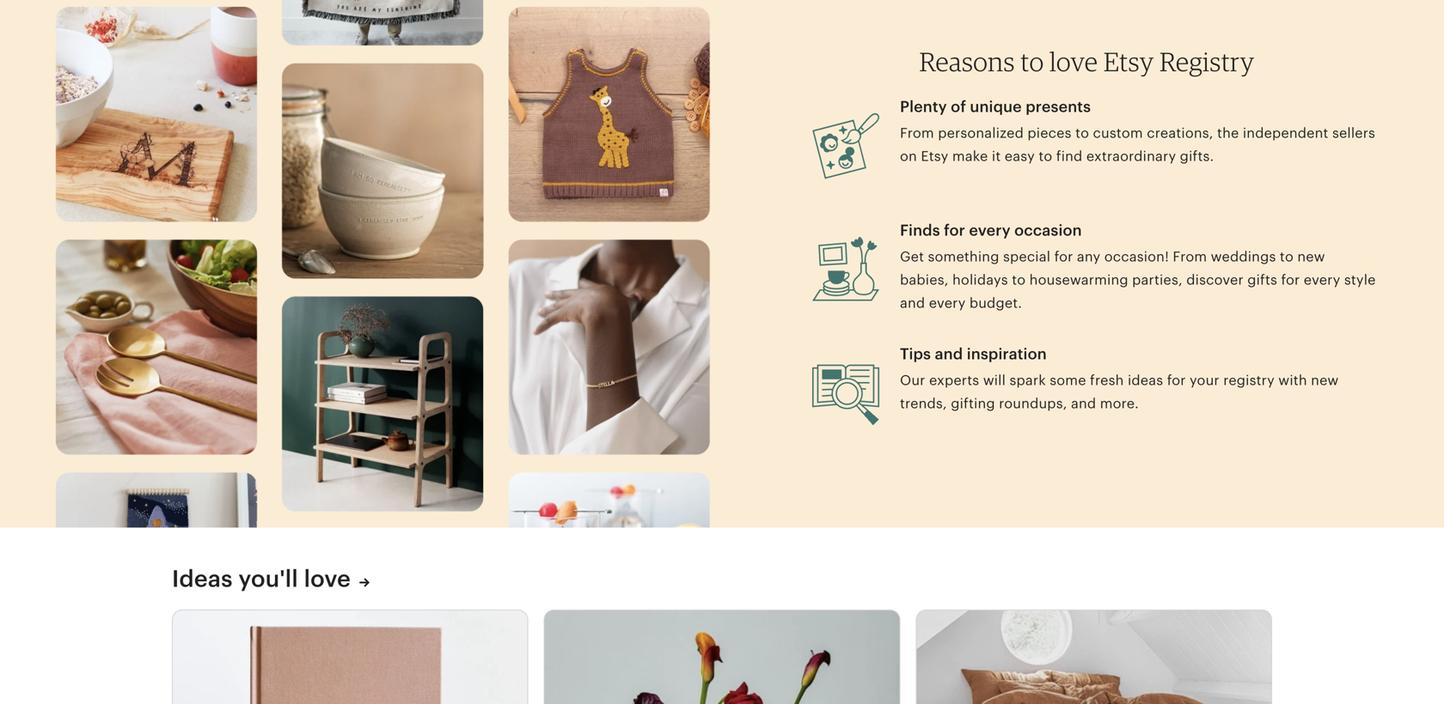 Task type: describe. For each thing, give the bounding box(es) containing it.
from personalized pieces to custom creations, the independent sellers on etsy make it easy to find extraordinary gifts.
[[900, 125, 1375, 164]]

something
[[928, 249, 999, 265]]

1 horizontal spatial etsy
[[1104, 46, 1154, 78]]

sellers
[[1332, 125, 1375, 141]]

some
[[1050, 373, 1086, 388]]

to up the presents
[[1021, 46, 1044, 78]]

for left any
[[1054, 249, 1073, 265]]

housewarming
[[1029, 273, 1128, 288]]

trends,
[[900, 396, 947, 412]]

the
[[1217, 125, 1239, 141]]

it
[[992, 149, 1001, 164]]

our experts will spark some fresh ideas for your registry with new trends, gifting roundups, and more.
[[900, 373, 1339, 412]]

make
[[952, 149, 988, 164]]

spark
[[1010, 373, 1046, 388]]

independent
[[1243, 125, 1328, 141]]

ideas
[[172, 566, 233, 593]]

you'll
[[238, 566, 298, 593]]

new inside our experts will spark some fresh ideas for your registry with new trends, gifting roundups, and more.
[[1311, 373, 1339, 388]]

babies,
[[900, 273, 949, 288]]

easy
[[1005, 149, 1035, 164]]

tips and inspiration
[[900, 345, 1047, 363]]

2 horizontal spatial every
[[1304, 273, 1340, 288]]

from inside from personalized pieces to custom creations, the independent sellers on etsy make it easy to find extraordinary gifts.
[[900, 125, 934, 141]]

gifting
[[951, 396, 995, 412]]

gifts
[[1247, 273, 1277, 288]]

gifts.
[[1180, 149, 1214, 164]]

custom
[[1093, 125, 1143, 141]]

presents
[[1026, 98, 1091, 115]]

plenty
[[900, 98, 947, 115]]

our
[[900, 373, 925, 388]]

get something special for any occasion! from weddings to new babies, holidays to housewarming parties, discover gifts for every style and every budget.
[[900, 249, 1376, 311]]

reasons
[[919, 46, 1015, 78]]

on
[[900, 149, 917, 164]]

discover
[[1186, 273, 1244, 288]]

inspiration
[[967, 345, 1047, 363]]



Task type: locate. For each thing, give the bounding box(es) containing it.
and inside "get something special for any occasion! from weddings to new babies, holidays to housewarming parties, discover gifts for every style and every budget."
[[900, 296, 925, 311]]

love
[[1050, 46, 1098, 78], [304, 566, 351, 593]]

love inside ideas you'll love link
[[304, 566, 351, 593]]

new right with
[[1311, 373, 1339, 388]]

0 horizontal spatial etsy
[[921, 149, 948, 164]]

new
[[1297, 249, 1325, 265], [1311, 373, 1339, 388]]

1 vertical spatial etsy
[[921, 149, 948, 164]]

finds for every occasion
[[900, 222, 1082, 239]]

2 horizontal spatial and
[[1071, 396, 1096, 412]]

1 horizontal spatial and
[[935, 345, 963, 363]]

every left style
[[1304, 273, 1340, 288]]

1 vertical spatial love
[[304, 566, 351, 593]]

any
[[1077, 249, 1101, 265]]

and up experts on the bottom of page
[[935, 345, 963, 363]]

plenty of unique presents
[[900, 98, 1091, 115]]

and inside our experts will spark some fresh ideas for your registry with new trends, gifting roundups, and more.
[[1071, 396, 1096, 412]]

0 vertical spatial etsy
[[1104, 46, 1154, 78]]

etsy right the on
[[921, 149, 948, 164]]

reasons to love etsy registry
[[919, 46, 1255, 78]]

finds
[[900, 222, 940, 239]]

every down babies, in the top right of the page
[[929, 296, 966, 311]]

2 vertical spatial every
[[929, 296, 966, 311]]

0 vertical spatial every
[[969, 222, 1011, 239]]

every up something
[[969, 222, 1011, 239]]

from inside "get something special for any occasion! from weddings to new babies, holidays to housewarming parties, discover gifts for every style and every budget."
[[1173, 249, 1207, 265]]

1 vertical spatial new
[[1311, 373, 1339, 388]]

unique
[[970, 98, 1022, 115]]

0 horizontal spatial and
[[900, 296, 925, 311]]

occasion!
[[1104, 249, 1169, 265]]

creations,
[[1147, 125, 1213, 141]]

0 horizontal spatial from
[[900, 125, 934, 141]]

of
[[951, 98, 966, 115]]

roundups,
[[999, 396, 1067, 412]]

etsy
[[1104, 46, 1154, 78], [921, 149, 948, 164]]

to right weddings
[[1280, 249, 1294, 265]]

from up 'discover' on the right top of page
[[1173, 249, 1207, 265]]

budget.
[[969, 296, 1022, 311]]

registry
[[1223, 373, 1275, 388]]

find
[[1056, 149, 1083, 164]]

to down special
[[1012, 273, 1026, 288]]

love up the presents
[[1050, 46, 1098, 78]]

1 horizontal spatial every
[[969, 222, 1011, 239]]

from up the on
[[900, 125, 934, 141]]

for
[[944, 222, 965, 239], [1054, 249, 1073, 265], [1281, 273, 1300, 288], [1167, 373, 1186, 388]]

from
[[900, 125, 934, 141], [1173, 249, 1207, 265]]

love right you'll
[[304, 566, 351, 593]]

to down pieces
[[1039, 149, 1052, 164]]

love for to
[[1050, 46, 1098, 78]]

new right weddings
[[1297, 249, 1325, 265]]

more.
[[1100, 396, 1139, 412]]

0 vertical spatial from
[[900, 125, 934, 141]]

occasion
[[1014, 222, 1082, 239]]

your
[[1190, 373, 1220, 388]]

etsy up the custom
[[1104, 46, 1154, 78]]

1 vertical spatial every
[[1304, 273, 1340, 288]]

and down the some
[[1071, 396, 1096, 412]]

0 vertical spatial and
[[900, 296, 925, 311]]

new inside "get something special for any occasion! from weddings to new babies, holidays to housewarming parties, discover gifts for every style and every budget."
[[1297, 249, 1325, 265]]

to up find in the right of the page
[[1075, 125, 1089, 141]]

0 horizontal spatial love
[[304, 566, 351, 593]]

style
[[1344, 273, 1376, 288]]

fresh
[[1090, 373, 1124, 388]]

ideas
[[1128, 373, 1163, 388]]

1 horizontal spatial love
[[1050, 46, 1098, 78]]

get
[[900, 249, 924, 265]]

pieces
[[1028, 125, 1072, 141]]

for left your
[[1167, 373, 1186, 388]]

for up something
[[944, 222, 965, 239]]

0 vertical spatial new
[[1297, 249, 1325, 265]]

and
[[900, 296, 925, 311], [935, 345, 963, 363], [1071, 396, 1096, 412]]

love for you'll
[[304, 566, 351, 593]]

0 horizontal spatial every
[[929, 296, 966, 311]]

1 horizontal spatial from
[[1173, 249, 1207, 265]]

personalized
[[938, 125, 1024, 141]]

and down babies, in the top right of the page
[[900, 296, 925, 311]]

registry
[[1160, 46, 1255, 78]]

for inside our experts will spark some fresh ideas for your registry with new trends, gifting roundups, and more.
[[1167, 373, 1186, 388]]

tips
[[900, 345, 931, 363]]

for right gifts
[[1281, 273, 1300, 288]]

0 vertical spatial love
[[1050, 46, 1098, 78]]

will
[[983, 373, 1006, 388]]

weddings
[[1211, 249, 1276, 265]]

1 vertical spatial from
[[1173, 249, 1207, 265]]

every
[[969, 222, 1011, 239], [1304, 273, 1340, 288], [929, 296, 966, 311]]

special
[[1003, 249, 1051, 265]]

etsy inside from personalized pieces to custom creations, the independent sellers on etsy make it easy to find extraordinary gifts.
[[921, 149, 948, 164]]

ideas you'll love
[[172, 566, 351, 593]]

1 vertical spatial and
[[935, 345, 963, 363]]

parties,
[[1132, 273, 1183, 288]]

to
[[1021, 46, 1044, 78], [1075, 125, 1089, 141], [1039, 149, 1052, 164], [1280, 249, 1294, 265], [1012, 273, 1026, 288]]

2 vertical spatial and
[[1071, 396, 1096, 412]]

holidays
[[952, 273, 1008, 288]]

with
[[1278, 373, 1307, 388]]

experts
[[929, 373, 979, 388]]

ideas you'll love link
[[172, 565, 370, 595]]

extraordinary
[[1086, 149, 1176, 164]]



Task type: vqa. For each thing, say whether or not it's contained in the screenshot.
the by related to 900.00
no



